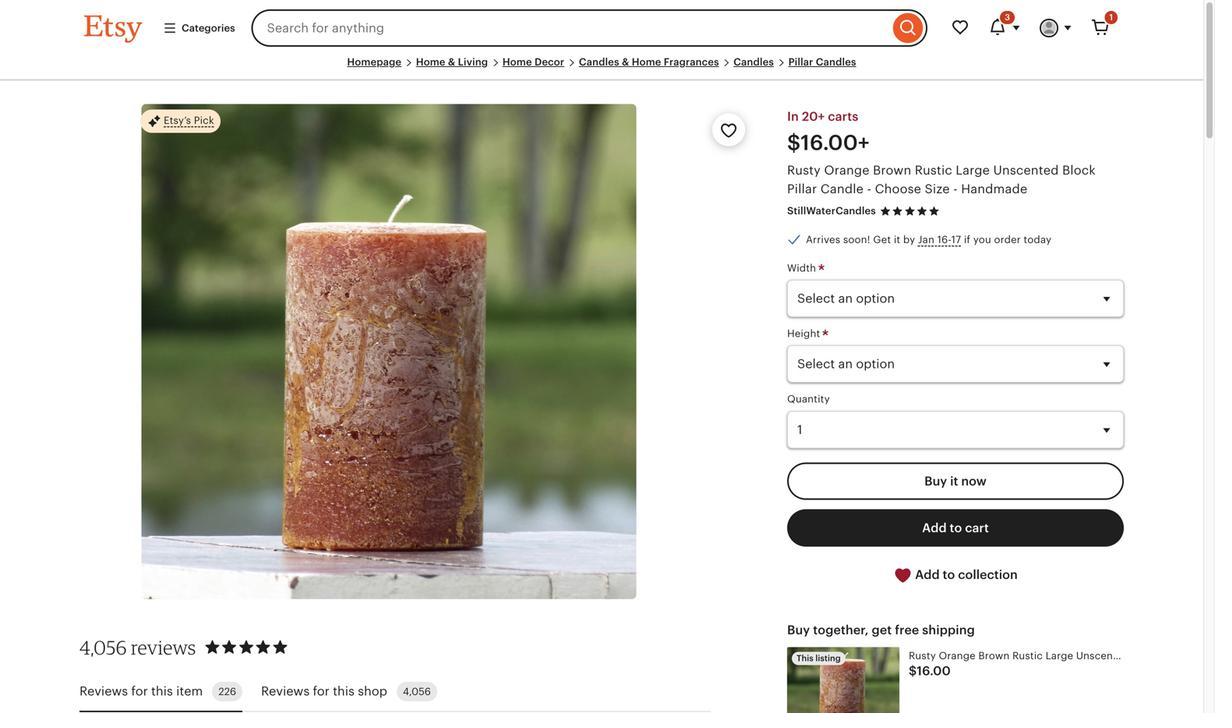 Task type: describe. For each thing, give the bounding box(es) containing it.
2 - from the left
[[953, 182, 958, 196]]

categories button
[[151, 14, 247, 42]]

arrives
[[806, 234, 840, 246]]

3 button
[[979, 9, 1030, 47]]

you
[[973, 234, 991, 246]]

if
[[964, 234, 970, 246]]

now
[[961, 474, 987, 488]]

reviews for this item
[[79, 684, 203, 698]]

this listing
[[796, 654, 841, 663]]

buy together, get free shipping
[[787, 623, 975, 637]]

it inside button
[[950, 474, 958, 488]]

carts
[[828, 110, 858, 124]]

candles for candles link
[[733, 56, 774, 68]]

pick
[[194, 115, 214, 126]]

add to cart
[[922, 521, 989, 535]]

4,056 for 4,056
[[403, 686, 431, 697]]

brown
[[873, 163, 911, 177]]

listing
[[815, 654, 841, 663]]

candles & home fragrances link
[[579, 56, 719, 68]]

quantity
[[787, 393, 830, 405]]

free
[[895, 623, 919, 637]]

choose
[[875, 182, 921, 196]]

3 home from the left
[[632, 56, 661, 68]]

20+
[[802, 110, 825, 124]]

fragrances
[[664, 56, 719, 68]]

0 vertical spatial pillar
[[788, 56, 813, 68]]

height
[[787, 328, 823, 339]]

together,
[[813, 623, 869, 637]]

candles for candles & home fragrances
[[579, 56, 619, 68]]

order
[[994, 234, 1021, 246]]

categories
[[182, 22, 235, 34]]

size
[[925, 182, 950, 196]]

rusty orange brown rustic large unscented block pillar candle - choose size - handmade image
[[787, 647, 899, 713]]

$
[[909, 664, 917, 678]]

3 candles from the left
[[816, 56, 856, 68]]

& for home
[[448, 56, 455, 68]]

this for item
[[151, 684, 173, 698]]

homepage link
[[347, 56, 401, 68]]

stillwatercandles
[[787, 205, 876, 217]]

home decor link
[[503, 56, 564, 68]]

homepage
[[347, 56, 401, 68]]

pillar inside rusty orange brown rustic large unscented block pillar candle - choose size - handmade
[[787, 182, 817, 196]]

shop
[[358, 684, 387, 698]]

candles & home fragrances
[[579, 56, 719, 68]]

buy it now button
[[787, 462, 1124, 500]]

buy for buy together, get free shipping
[[787, 623, 810, 637]]

this for shop
[[333, 684, 354, 698]]

reviews
[[131, 636, 196, 659]]

categories banner
[[56, 0, 1147, 56]]

buy for buy it now
[[924, 474, 947, 488]]

reviews for reviews for this shop
[[261, 684, 310, 698]]

1 - from the left
[[867, 182, 871, 196]]

pillar candles link
[[788, 56, 856, 68]]

cart
[[965, 521, 989, 535]]

menu bar containing homepage
[[84, 56, 1119, 81]]

buy it now
[[924, 474, 987, 488]]

rustic
[[915, 163, 952, 177]]

226
[[218, 686, 236, 697]]

for for item
[[131, 684, 148, 698]]

collection
[[958, 568, 1018, 582]]

living
[[458, 56, 488, 68]]

in 20+ carts $16.00+
[[787, 110, 870, 155]]

arrives soon! get it by jan 16-17 if you order today
[[806, 234, 1051, 246]]

soon! get
[[843, 234, 891, 246]]

width
[[787, 262, 819, 274]]

this
[[796, 654, 813, 663]]



Task type: locate. For each thing, give the bounding box(es) containing it.
1 horizontal spatial for
[[313, 684, 330, 698]]

0 vertical spatial 4,056
[[79, 636, 127, 659]]

rusty
[[787, 163, 821, 177]]

etsy's pick button
[[140, 109, 220, 134]]

0 horizontal spatial for
[[131, 684, 148, 698]]

item
[[176, 684, 203, 698]]

home decor
[[503, 56, 564, 68]]

4,056 right shop
[[403, 686, 431, 697]]

1 vertical spatial buy
[[787, 623, 810, 637]]

reviews down "4,056 reviews"
[[79, 684, 128, 698]]

1 horizontal spatial -
[[953, 182, 958, 196]]

add for add to collection
[[915, 568, 940, 582]]

buy up this at the bottom
[[787, 623, 810, 637]]

for for shop
[[313, 684, 330, 698]]

0 horizontal spatial candles
[[579, 56, 619, 68]]

4,056 for 4,056 reviews
[[79, 636, 127, 659]]

0 vertical spatial it
[[894, 234, 900, 246]]

candle
[[820, 182, 864, 196]]

16-
[[937, 234, 951, 246]]

to inside 'add to collection' button
[[943, 568, 955, 582]]

block
[[1062, 163, 1096, 177]]

reviews for reviews for this item
[[79, 684, 128, 698]]

0 horizontal spatial it
[[894, 234, 900, 246]]

home for home decor
[[503, 56, 532, 68]]

0 horizontal spatial reviews
[[79, 684, 128, 698]]

- right candle
[[867, 182, 871, 196]]

pillar right candles link
[[788, 56, 813, 68]]

candles right fragrances
[[733, 56, 774, 68]]

4,056 reviews
[[79, 636, 196, 659]]

2 reviews from the left
[[261, 684, 310, 698]]

none search field inside categories banner
[[251, 9, 927, 47]]

& left living
[[448, 56, 455, 68]]

0 horizontal spatial buy
[[787, 623, 810, 637]]

1 horizontal spatial &
[[622, 56, 629, 68]]

1 candles from the left
[[579, 56, 619, 68]]

to left cart
[[950, 521, 962, 535]]

candles
[[579, 56, 619, 68], [733, 56, 774, 68], [816, 56, 856, 68]]

2 & from the left
[[622, 56, 629, 68]]

&
[[448, 56, 455, 68], [622, 56, 629, 68]]

candles up 'carts'
[[816, 56, 856, 68]]

stillwatercandles link
[[787, 205, 876, 217]]

3
[[1005, 12, 1010, 22]]

1 home from the left
[[416, 56, 445, 68]]

None search field
[[251, 9, 927, 47]]

in
[[787, 110, 799, 124]]

home & living link
[[416, 56, 488, 68]]

decor
[[535, 56, 564, 68]]

handmade
[[961, 182, 1027, 196]]

add to cart button
[[787, 509, 1124, 547]]

this
[[151, 684, 173, 698], [333, 684, 354, 698]]

1
[[1109, 12, 1113, 22]]

1 horizontal spatial it
[[950, 474, 958, 488]]

1 horizontal spatial reviews
[[261, 684, 310, 698]]

add left cart
[[922, 521, 947, 535]]

1 vertical spatial it
[[950, 474, 958, 488]]

rusty orange brown rustic large unscented block pillar candle - choose size - handmade
[[787, 163, 1096, 196]]

1 reviews from the left
[[79, 684, 128, 698]]

to
[[950, 521, 962, 535], [943, 568, 955, 582]]

for down "4,056 reviews"
[[131, 684, 148, 698]]

today
[[1024, 234, 1051, 246]]

to left collection
[[943, 568, 955, 582]]

jan
[[918, 234, 934, 246]]

this left item at the bottom left
[[151, 684, 173, 698]]

unscented
[[993, 163, 1059, 177]]

buy left now
[[924, 474, 947, 488]]

1 this from the left
[[151, 684, 173, 698]]

0 vertical spatial add
[[922, 521, 947, 535]]

reviews
[[79, 684, 128, 698], [261, 684, 310, 698]]

0 vertical spatial buy
[[924, 474, 947, 488]]

1 vertical spatial 4,056
[[403, 686, 431, 697]]

it left by
[[894, 234, 900, 246]]

& down search for anything text box at the top of the page
[[622, 56, 629, 68]]

16.00
[[917, 664, 951, 678]]

home left fragrances
[[632, 56, 661, 68]]

pillar down rusty
[[787, 182, 817, 196]]

4,056 up reviews for this item
[[79, 636, 127, 659]]

- right size
[[953, 182, 958, 196]]

menu bar containing categories
[[0, 0, 1203, 81]]

4,056
[[79, 636, 127, 659], [403, 686, 431, 697]]

1 for from the left
[[131, 684, 148, 698]]

4,056 inside tab list
[[403, 686, 431, 697]]

0 vertical spatial to
[[950, 521, 962, 535]]

add down add to cart
[[915, 568, 940, 582]]

2 candles from the left
[[733, 56, 774, 68]]

-
[[867, 182, 871, 196], [953, 182, 958, 196]]

menu bar
[[0, 0, 1203, 81], [84, 56, 1119, 81]]

shipping
[[922, 623, 975, 637]]

buy
[[924, 474, 947, 488], [787, 623, 810, 637]]

1 vertical spatial to
[[943, 568, 955, 582]]

rusty orange brown rustic large unscented block pillar candle choose size handmade image 1 image
[[142, 104, 636, 599]]

add
[[922, 521, 947, 535], [915, 568, 940, 582]]

candles down search for anything text box at the top of the page
[[579, 56, 619, 68]]

it left now
[[950, 474, 958, 488]]

candles link
[[733, 56, 774, 68]]

1 horizontal spatial home
[[503, 56, 532, 68]]

1 horizontal spatial 4,056
[[403, 686, 431, 697]]

0 horizontal spatial &
[[448, 56, 455, 68]]

reviews for this shop
[[261, 684, 387, 698]]

home
[[416, 56, 445, 68], [503, 56, 532, 68], [632, 56, 661, 68]]

pillar candles
[[788, 56, 856, 68]]

& for candles
[[622, 56, 629, 68]]

home left living
[[416, 56, 445, 68]]

$16.00+
[[787, 131, 870, 155]]

get
[[872, 623, 892, 637]]

Search for anything text field
[[251, 9, 889, 47]]

home & living
[[416, 56, 488, 68]]

tab list containing reviews for this item
[[79, 672, 711, 712]]

0 horizontal spatial 4,056
[[79, 636, 127, 659]]

it
[[894, 234, 900, 246], [950, 474, 958, 488]]

etsy's
[[164, 115, 191, 126]]

add for add to cart
[[922, 521, 947, 535]]

$ 16.00
[[909, 664, 951, 678]]

add to collection button
[[787, 556, 1124, 594]]

tab list
[[79, 672, 711, 712]]

1 horizontal spatial this
[[333, 684, 354, 698]]

to for cart
[[950, 521, 962, 535]]

0 horizontal spatial -
[[867, 182, 871, 196]]

1 vertical spatial add
[[915, 568, 940, 582]]

2 home from the left
[[503, 56, 532, 68]]

for
[[131, 684, 148, 698], [313, 684, 330, 698]]

17
[[951, 234, 961, 246]]

large
[[956, 163, 990, 177]]

2 for from the left
[[313, 684, 330, 698]]

etsy's pick
[[164, 115, 214, 126]]

this left shop
[[333, 684, 354, 698]]

buy inside buy it now button
[[924, 474, 947, 488]]

home left decor
[[503, 56, 532, 68]]

add to collection
[[912, 568, 1018, 582]]

0 horizontal spatial home
[[416, 56, 445, 68]]

2 this from the left
[[333, 684, 354, 698]]

1 horizontal spatial candles
[[733, 56, 774, 68]]

to inside add to cart button
[[950, 521, 962, 535]]

2 horizontal spatial candles
[[816, 56, 856, 68]]

by
[[903, 234, 915, 246]]

home for home & living
[[416, 56, 445, 68]]

2 horizontal spatial home
[[632, 56, 661, 68]]

to for collection
[[943, 568, 955, 582]]

for left shop
[[313, 684, 330, 698]]

pillar
[[788, 56, 813, 68], [787, 182, 817, 196]]

orange
[[824, 163, 870, 177]]

1 link
[[1082, 9, 1119, 47]]

reviews right 226
[[261, 684, 310, 698]]

1 & from the left
[[448, 56, 455, 68]]

1 vertical spatial pillar
[[787, 182, 817, 196]]

1 horizontal spatial buy
[[924, 474, 947, 488]]

0 horizontal spatial this
[[151, 684, 173, 698]]



Task type: vqa. For each thing, say whether or not it's contained in the screenshot.
∙ Check out other great kitchen and home décor in the shop HERE: https://bit.ly/35NQTMl
no



